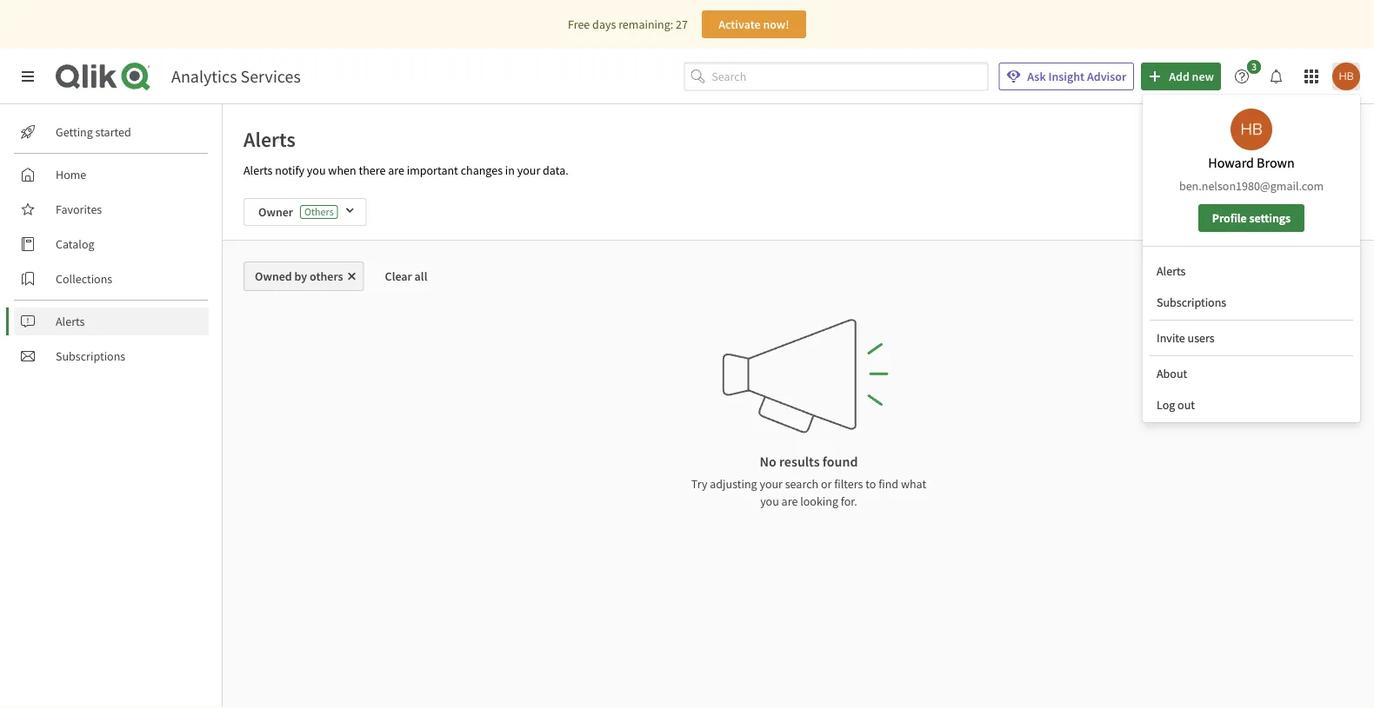 Task type: describe. For each thing, give the bounding box(es) containing it.
what
[[901, 477, 927, 492]]

alerts left notify
[[244, 163, 273, 178]]

ask insight advisor
[[1028, 69, 1127, 84]]

by
[[294, 269, 307, 284]]

insight
[[1049, 69, 1085, 84]]

profile settings link
[[1198, 204, 1305, 232]]

subscriptions inside navigation pane element
[[56, 349, 125, 364]]

about button
[[1150, 360, 1353, 388]]

ask insight advisor button
[[999, 63, 1134, 90]]

or
[[821, 477, 832, 492]]

home link
[[14, 161, 209, 189]]

search
[[785, 477, 819, 492]]

brown
[[1257, 154, 1295, 171]]

activate
[[719, 17, 761, 32]]

activate now!
[[719, 17, 790, 32]]

alerts up notify
[[244, 126, 296, 152]]

profile settings
[[1212, 210, 1291, 226]]

alerts button
[[1150, 257, 1353, 285]]

users
[[1188, 331, 1215, 346]]

owned by others button
[[244, 262, 364, 291]]

favorites
[[56, 202, 102, 217]]

searchbar element
[[684, 62, 988, 91]]

free
[[568, 17, 590, 32]]

analytics services
[[171, 66, 301, 87]]

all
[[415, 269, 427, 284]]

close sidebar menu image
[[21, 70, 35, 84]]

profile
[[1212, 210, 1247, 226]]

analytics
[[171, 66, 237, 87]]

invite users
[[1157, 331, 1215, 346]]

others
[[310, 269, 343, 284]]

remaining:
[[619, 17, 673, 32]]

no
[[760, 453, 777, 471]]

there
[[359, 163, 386, 178]]

changes
[[461, 163, 503, 178]]

find
[[879, 477, 899, 492]]

advisor
[[1087, 69, 1127, 84]]

to
[[866, 477, 876, 492]]

clear
[[385, 269, 412, 284]]

Search text field
[[712, 62, 988, 91]]

owned
[[255, 269, 292, 284]]

free days remaining: 27
[[568, 17, 688, 32]]

activate now! link
[[702, 10, 806, 38]]

are inside no results found try adjusting your search or filters to find what you are looking for.
[[782, 494, 798, 510]]

filters region
[[223, 184, 1374, 240]]

howard
[[1208, 154, 1254, 171]]

0 vertical spatial you
[[307, 163, 326, 178]]

getting started
[[56, 124, 131, 140]]

no results found try adjusting your search or filters to find what you are looking for.
[[691, 453, 927, 510]]

log out
[[1157, 398, 1195, 413]]

log out button
[[1150, 391, 1353, 419]]

settings
[[1249, 210, 1291, 226]]



Task type: locate. For each thing, give the bounding box(es) containing it.
0 vertical spatial subscriptions
[[1157, 295, 1227, 311]]

1 horizontal spatial your
[[760, 477, 783, 492]]

clear all
[[385, 269, 427, 284]]

are down the search at right bottom
[[782, 494, 798, 510]]

getting started link
[[14, 118, 209, 146]]

favorites link
[[14, 196, 209, 224]]

you down no
[[760, 494, 779, 510]]

data.
[[543, 163, 569, 178]]

alerts
[[244, 126, 296, 152], [244, 163, 273, 178], [1157, 264, 1186, 279], [56, 314, 85, 330]]

days
[[592, 17, 616, 32]]

your
[[517, 163, 540, 178], [760, 477, 783, 492]]

navigation pane element
[[0, 111, 222, 377]]

1 vertical spatial your
[[760, 477, 783, 492]]

alerts link
[[14, 308, 209, 336]]

for.
[[841, 494, 858, 510]]

when
[[328, 163, 356, 178]]

clear all button
[[371, 262, 441, 291]]

subscriptions up invite users
[[1157, 295, 1227, 311]]

1 vertical spatial subscriptions
[[56, 349, 125, 364]]

analytics services element
[[171, 66, 301, 87]]

howard brown ben.nelson1980@gmail.com
[[1179, 154, 1324, 194]]

your inside no results found try adjusting your search or filters to find what you are looking for.
[[760, 477, 783, 492]]

important
[[407, 163, 458, 178]]

subscriptions inside button
[[1157, 295, 1227, 311]]

subscriptions
[[1157, 295, 1227, 311], [56, 349, 125, 364]]

alerts inside alerts link
[[56, 314, 85, 330]]

in
[[505, 163, 515, 178]]

0 horizontal spatial your
[[517, 163, 540, 178]]

invite users button
[[1150, 324, 1353, 352]]

invite
[[1157, 331, 1185, 346]]

ask
[[1028, 69, 1046, 84]]

are
[[388, 163, 404, 178], [782, 494, 798, 510]]

owned by others
[[255, 269, 343, 284]]

0 horizontal spatial subscriptions
[[56, 349, 125, 364]]

0 vertical spatial are
[[388, 163, 404, 178]]

you
[[307, 163, 326, 178], [760, 494, 779, 510]]

are right there
[[388, 163, 404, 178]]

0 horizontal spatial you
[[307, 163, 326, 178]]

your down no
[[760, 477, 783, 492]]

started
[[95, 124, 131, 140]]

you left when
[[307, 163, 326, 178]]

howard brown image
[[1231, 109, 1273, 150]]

alerts notify you when there are important changes in your data.
[[244, 163, 569, 178]]

collections link
[[14, 265, 209, 293]]

1 horizontal spatial you
[[760, 494, 779, 510]]

home
[[56, 167, 86, 183]]

about
[[1157, 366, 1188, 382]]

log
[[1157, 398, 1175, 413]]

out
[[1178, 398, 1195, 413]]

your right in
[[517, 163, 540, 178]]

catalog
[[56, 237, 94, 252]]

0 vertical spatial your
[[517, 163, 540, 178]]

alerts down collections
[[56, 314, 85, 330]]

1 vertical spatial are
[[782, 494, 798, 510]]

1 horizontal spatial are
[[782, 494, 798, 510]]

1 horizontal spatial subscriptions
[[1157, 295, 1227, 311]]

1 vertical spatial you
[[760, 494, 779, 510]]

last trigger image
[[1256, 198, 1353, 226]]

adjusting
[[710, 477, 757, 492]]

services
[[241, 66, 301, 87]]

subscriptions down alerts link
[[56, 349, 125, 364]]

subscriptions link
[[14, 343, 209, 371]]

you inside no results found try adjusting your search or filters to find what you are looking for.
[[760, 494, 779, 510]]

0 horizontal spatial are
[[388, 163, 404, 178]]

try
[[691, 477, 708, 492]]

now!
[[763, 17, 790, 32]]

notify
[[275, 163, 304, 178]]

howard brown image
[[1333, 63, 1360, 90]]

27
[[676, 17, 688, 32]]

filters
[[834, 477, 863, 492]]

ben.nelson1980@gmail.com
[[1179, 178, 1324, 194]]

alerts inside alerts "button"
[[1157, 264, 1186, 279]]

collections
[[56, 271, 112, 287]]

catalog link
[[14, 231, 209, 258]]

alerts up invite
[[1157, 264, 1186, 279]]

looking
[[800, 494, 838, 510]]

subscriptions button
[[1150, 289, 1353, 317]]

results
[[779, 453, 820, 471]]

getting
[[56, 124, 93, 140]]

found
[[823, 453, 858, 471]]



Task type: vqa. For each thing, say whether or not it's contained in the screenshot.
"Favorites"
yes



